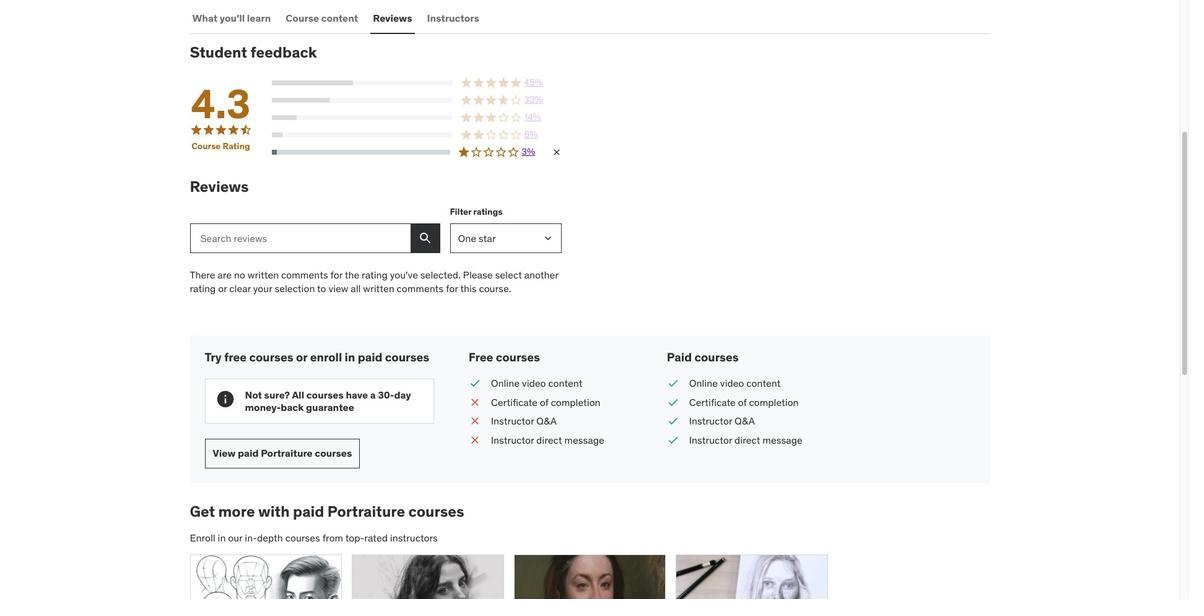 Task type: describe. For each thing, give the bounding box(es) containing it.
enroll in our in-depth courses from top-rated instructors
[[190, 532, 438, 544]]

content for free courses
[[549, 378, 583, 390]]

q&a for free courses
[[537, 415, 557, 428]]

completion for paid courses
[[749, 396, 799, 409]]

32% button
[[272, 94, 562, 107]]

1 horizontal spatial comments
[[397, 283, 444, 295]]

what
[[192, 12, 218, 24]]

3%
[[522, 146, 535, 157]]

you've
[[390, 269, 418, 281]]

view paid portraiture courses link
[[205, 439, 360, 469]]

you'll
[[220, 12, 245, 24]]

student
[[190, 43, 247, 62]]

enroll
[[310, 350, 342, 365]]

certificate for paid
[[690, 396, 736, 409]]

there
[[190, 269, 215, 281]]

not sure? all courses have a 30-day money-back guarantee
[[245, 389, 411, 414]]

certificate for free
[[491, 396, 538, 409]]

of for paid courses
[[738, 396, 747, 409]]

32%
[[524, 94, 543, 105]]

message for paid courses
[[763, 434, 803, 446]]

4.3
[[191, 79, 251, 129]]

online for paid
[[690, 378, 718, 390]]

direct for paid courses
[[735, 434, 761, 446]]

course content
[[286, 12, 358, 24]]

or inside "there are no written comments for the rating you've selected. please select another rating or clear your selection to view all written comments for this course."
[[218, 283, 227, 295]]

free
[[469, 350, 493, 365]]

instructors
[[427, 12, 479, 24]]

courses right paid
[[695, 350, 739, 365]]

get more with paid portraiture courses
[[190, 502, 464, 522]]

completion for free courses
[[551, 396, 601, 409]]

rated
[[365, 532, 388, 544]]

instructors button
[[425, 3, 482, 33]]

instructor direct message for paid courses
[[690, 434, 803, 446]]

of for free courses
[[540, 396, 549, 409]]

what you'll learn
[[192, 12, 271, 24]]

1 vertical spatial or
[[296, 350, 308, 365]]

more
[[218, 502, 255, 522]]

message for free courses
[[565, 434, 605, 446]]

all
[[351, 283, 361, 295]]

instructors
[[390, 532, 438, 544]]

selected.
[[421, 269, 461, 281]]

all
[[292, 389, 304, 402]]

3% button
[[272, 146, 562, 159]]

0 horizontal spatial written
[[248, 269, 279, 281]]

clear
[[229, 283, 251, 295]]

select
[[495, 269, 522, 281]]

1 vertical spatial portraiture
[[328, 502, 405, 522]]

what you'll learn button
[[190, 3, 273, 33]]

with
[[258, 502, 290, 522]]

are
[[218, 269, 232, 281]]

view
[[329, 283, 348, 295]]

filter
[[450, 207, 472, 218]]

video for free courses
[[522, 378, 546, 390]]

2 vertical spatial paid
[[293, 502, 324, 522]]

courses up the instructors
[[409, 502, 464, 522]]

certificate of completion for free courses
[[491, 396, 601, 409]]

depth
[[257, 532, 283, 544]]

reviews inside button
[[373, 12, 412, 24]]

day
[[394, 389, 411, 402]]

0 horizontal spatial for
[[331, 269, 343, 281]]

0 vertical spatial portraiture
[[261, 447, 313, 460]]

6% button
[[272, 129, 562, 141]]

this
[[460, 283, 477, 295]]

courses down guarantee
[[315, 447, 352, 460]]

back
[[281, 401, 304, 414]]

1 horizontal spatial rating
[[362, 269, 388, 281]]

from
[[323, 532, 343, 544]]

6%
[[524, 129, 538, 140]]



Task type: vqa. For each thing, say whether or not it's contained in the screenshot.
all
yes



Task type: locate. For each thing, give the bounding box(es) containing it.
1 instructor direct message from the left
[[491, 434, 605, 446]]

guarantee
[[306, 401, 354, 414]]

courses right free
[[249, 350, 294, 365]]

or
[[218, 283, 227, 295], [296, 350, 308, 365]]

1 vertical spatial in
[[218, 532, 226, 544]]

free
[[224, 350, 247, 365]]

2 small image from the left
[[667, 396, 680, 410]]

paid up enroll in our in-depth courses from top-rated instructors
[[293, 502, 324, 522]]

in left our
[[218, 532, 226, 544]]

course left rating
[[192, 140, 221, 152]]

course content button
[[283, 3, 361, 33]]

selection
[[275, 283, 315, 295]]

30-
[[378, 389, 394, 402]]

small image down paid
[[667, 396, 680, 410]]

1 certificate of completion from the left
[[491, 396, 601, 409]]

paid right view
[[238, 447, 259, 460]]

1 vertical spatial paid
[[238, 447, 259, 460]]

0 horizontal spatial instructor direct message
[[491, 434, 605, 446]]

instructor q&a for paid courses
[[690, 415, 755, 428]]

view
[[213, 447, 236, 460]]

online down paid courses
[[690, 378, 718, 390]]

1 horizontal spatial instructor q&a
[[690, 415, 755, 428]]

0 horizontal spatial content
[[321, 12, 358, 24]]

portraiture down back
[[261, 447, 313, 460]]

written
[[248, 269, 279, 281], [363, 283, 394, 295]]

1 horizontal spatial online video content
[[690, 378, 781, 390]]

2 horizontal spatial paid
[[358, 350, 383, 365]]

1 horizontal spatial or
[[296, 350, 308, 365]]

instructor q&a
[[491, 415, 557, 428], [690, 415, 755, 428]]

certificate down paid courses
[[690, 396, 736, 409]]

small image
[[469, 377, 481, 391], [667, 377, 680, 391], [469, 415, 481, 428], [667, 415, 680, 428], [469, 433, 481, 447], [667, 433, 680, 447]]

1 vertical spatial course
[[192, 140, 221, 152]]

certificate of completion down the free courses
[[491, 396, 601, 409]]

q&a for paid courses
[[735, 415, 755, 428]]

certificate of completion
[[491, 396, 601, 409], [690, 396, 799, 409]]

portraiture up rated
[[328, 502, 405, 522]]

ratings
[[474, 207, 503, 218]]

courses inside not sure? all courses have a 30-day money-back guarantee
[[307, 389, 344, 402]]

certificate down the free courses
[[491, 396, 538, 409]]

small image
[[469, 396, 481, 410], [667, 396, 680, 410]]

2 horizontal spatial content
[[747, 378, 781, 390]]

try free courses or enroll in paid courses
[[205, 350, 429, 365]]

learn
[[247, 12, 271, 24]]

reviews down course rating
[[190, 177, 249, 196]]

direct
[[537, 434, 562, 446], [735, 434, 761, 446]]

student feedback
[[190, 43, 317, 62]]

online for free
[[491, 378, 520, 390]]

q&a
[[537, 415, 557, 428], [735, 415, 755, 428]]

enroll
[[190, 532, 215, 544]]

written up your
[[248, 269, 279, 281]]

0 vertical spatial in
[[345, 350, 355, 365]]

0 horizontal spatial certificate of completion
[[491, 396, 601, 409]]

2 certificate of completion from the left
[[690, 396, 799, 409]]

paid
[[358, 350, 383, 365], [238, 447, 259, 460], [293, 502, 324, 522]]

1 horizontal spatial instructor direct message
[[690, 434, 803, 446]]

0 horizontal spatial small image
[[469, 396, 481, 410]]

or down are
[[218, 283, 227, 295]]

0 horizontal spatial or
[[218, 283, 227, 295]]

comments down you've
[[397, 283, 444, 295]]

course for course rating
[[192, 140, 221, 152]]

0 vertical spatial course
[[286, 12, 319, 24]]

1 vertical spatial for
[[446, 283, 458, 295]]

online
[[491, 378, 520, 390], [690, 378, 718, 390]]

2 online video content from the left
[[690, 378, 781, 390]]

1 horizontal spatial certificate
[[690, 396, 736, 409]]

content inside course content button
[[321, 12, 358, 24]]

for
[[331, 269, 343, 281], [446, 283, 458, 295]]

1 horizontal spatial message
[[763, 434, 803, 446]]

there are no written comments for the rating you've selected. please select another rating or clear your selection to view all written comments for this course.
[[190, 269, 559, 295]]

1 horizontal spatial portraiture
[[328, 502, 405, 522]]

comments up selection
[[281, 269, 328, 281]]

45%
[[524, 77, 543, 88]]

rating
[[223, 140, 250, 152]]

1 vertical spatial rating
[[190, 283, 216, 295]]

another
[[524, 269, 559, 281]]

0 vertical spatial or
[[218, 283, 227, 295]]

course inside button
[[286, 12, 319, 24]]

course for course content
[[286, 12, 319, 24]]

1 horizontal spatial paid
[[293, 502, 324, 522]]

0 horizontal spatial rating
[[190, 283, 216, 295]]

for left this
[[446, 283, 458, 295]]

45% button
[[272, 77, 562, 89]]

small image down free on the bottom left of page
[[469, 396, 481, 410]]

0 horizontal spatial direct
[[537, 434, 562, 446]]

instructor direct message
[[491, 434, 605, 446], [690, 434, 803, 446]]

online video content for free courses
[[491, 378, 583, 390]]

0 horizontal spatial portraiture
[[261, 447, 313, 460]]

2 video from the left
[[720, 378, 744, 390]]

in right enroll
[[345, 350, 355, 365]]

course up feedback
[[286, 12, 319, 24]]

14%
[[524, 112, 541, 123]]

courses up day
[[385, 350, 429, 365]]

14% button
[[272, 112, 562, 124]]

for up view
[[331, 269, 343, 281]]

online down the free courses
[[491, 378, 520, 390]]

1 online from the left
[[491, 378, 520, 390]]

a
[[370, 389, 376, 402]]

1 message from the left
[[565, 434, 605, 446]]

1 q&a from the left
[[537, 415, 557, 428]]

or left enroll
[[296, 350, 308, 365]]

direct for free courses
[[537, 434, 562, 446]]

not
[[245, 389, 262, 402]]

sure?
[[264, 389, 290, 402]]

1 horizontal spatial reviews
[[373, 12, 412, 24]]

comments
[[281, 269, 328, 281], [397, 283, 444, 295]]

2 of from the left
[[738, 396, 747, 409]]

video for paid courses
[[720, 378, 744, 390]]

0 horizontal spatial completion
[[551, 396, 601, 409]]

of down paid courses
[[738, 396, 747, 409]]

1 horizontal spatial video
[[720, 378, 744, 390]]

courses
[[249, 350, 294, 365], [385, 350, 429, 365], [496, 350, 540, 365], [695, 350, 739, 365], [307, 389, 344, 402], [315, 447, 352, 460], [409, 502, 464, 522], [285, 532, 320, 544]]

0 horizontal spatial q&a
[[537, 415, 557, 428]]

completion
[[551, 396, 601, 409], [749, 396, 799, 409]]

course.
[[479, 283, 511, 295]]

reviews button
[[371, 3, 415, 33]]

paid courses
[[667, 350, 739, 365]]

instructor direct message for free courses
[[491, 434, 605, 446]]

your
[[253, 283, 272, 295]]

free courses
[[469, 350, 540, 365]]

please
[[463, 269, 493, 281]]

2 online from the left
[[690, 378, 718, 390]]

online video content down paid courses
[[690, 378, 781, 390]]

1 horizontal spatial written
[[363, 283, 394, 295]]

in-
[[245, 532, 257, 544]]

1 direct from the left
[[537, 434, 562, 446]]

2 direct from the left
[[735, 434, 761, 446]]

1 small image from the left
[[469, 396, 481, 410]]

of
[[540, 396, 549, 409], [738, 396, 747, 409]]

content for paid courses
[[747, 378, 781, 390]]

1 horizontal spatial course
[[286, 12, 319, 24]]

feedback
[[251, 43, 317, 62]]

1 horizontal spatial direct
[[735, 434, 761, 446]]

to
[[317, 283, 326, 295]]

0 vertical spatial paid
[[358, 350, 383, 365]]

1 certificate from the left
[[491, 396, 538, 409]]

of down the free courses
[[540, 396, 549, 409]]

1 vertical spatial comments
[[397, 283, 444, 295]]

get
[[190, 502, 215, 522]]

2 instructor q&a from the left
[[690, 415, 755, 428]]

0 horizontal spatial comments
[[281, 269, 328, 281]]

2 message from the left
[[763, 434, 803, 446]]

2 completion from the left
[[749, 396, 799, 409]]

0 horizontal spatial message
[[565, 434, 605, 446]]

content
[[321, 12, 358, 24], [549, 378, 583, 390], [747, 378, 781, 390]]

certificate
[[491, 396, 538, 409], [690, 396, 736, 409]]

1 of from the left
[[540, 396, 549, 409]]

certificate of completion down paid courses
[[690, 396, 799, 409]]

money-
[[245, 401, 281, 414]]

0 vertical spatial written
[[248, 269, 279, 281]]

1 horizontal spatial q&a
[[735, 415, 755, 428]]

small image for paid courses
[[667, 396, 680, 410]]

have
[[346, 389, 368, 402]]

0 horizontal spatial certificate
[[491, 396, 538, 409]]

0 vertical spatial reviews
[[373, 12, 412, 24]]

1 horizontal spatial completion
[[749, 396, 799, 409]]

0 vertical spatial rating
[[362, 269, 388, 281]]

paid
[[667, 350, 692, 365]]

0 vertical spatial comments
[[281, 269, 328, 281]]

1 horizontal spatial of
[[738, 396, 747, 409]]

0 horizontal spatial paid
[[238, 447, 259, 460]]

paid up the a in the bottom of the page
[[358, 350, 383, 365]]

video
[[522, 378, 546, 390], [720, 378, 744, 390]]

1 horizontal spatial online
[[690, 378, 718, 390]]

courses left from
[[285, 532, 320, 544]]

video down paid courses
[[720, 378, 744, 390]]

instructor q&a for free courses
[[491, 415, 557, 428]]

rating
[[362, 269, 388, 281], [190, 283, 216, 295]]

0 horizontal spatial online
[[491, 378, 520, 390]]

1 vertical spatial reviews
[[190, 177, 249, 196]]

1 online video content from the left
[[491, 378, 583, 390]]

0 horizontal spatial online video content
[[491, 378, 583, 390]]

0 horizontal spatial in
[[218, 532, 226, 544]]

no
[[234, 269, 245, 281]]

0 horizontal spatial instructor q&a
[[491, 415, 557, 428]]

courses right all
[[307, 389, 344, 402]]

0 horizontal spatial course
[[192, 140, 221, 152]]

1 horizontal spatial content
[[549, 378, 583, 390]]

in
[[345, 350, 355, 365], [218, 532, 226, 544]]

rating right the
[[362, 269, 388, 281]]

1 horizontal spatial in
[[345, 350, 355, 365]]

reviews
[[373, 12, 412, 24], [190, 177, 249, 196]]

2 certificate from the left
[[690, 396, 736, 409]]

try
[[205, 350, 222, 365]]

xsmall image
[[552, 147, 562, 157]]

Search reviews text field
[[190, 224, 410, 253]]

1 horizontal spatial for
[[446, 283, 458, 295]]

written right all
[[363, 283, 394, 295]]

online video content down the free courses
[[491, 378, 583, 390]]

1 horizontal spatial small image
[[667, 396, 680, 410]]

course rating
[[192, 140, 250, 152]]

1 completion from the left
[[551, 396, 601, 409]]

1 vertical spatial written
[[363, 283, 394, 295]]

submit search image
[[418, 231, 433, 246]]

portraiture
[[261, 447, 313, 460], [328, 502, 405, 522]]

2 q&a from the left
[[735, 415, 755, 428]]

rating down there
[[190, 283, 216, 295]]

view paid portraiture courses
[[213, 447, 352, 460]]

course
[[286, 12, 319, 24], [192, 140, 221, 152]]

0 horizontal spatial video
[[522, 378, 546, 390]]

top-
[[346, 532, 365, 544]]

online video content
[[491, 378, 583, 390], [690, 378, 781, 390]]

2 instructor direct message from the left
[[690, 434, 803, 446]]

0 horizontal spatial reviews
[[190, 177, 249, 196]]

1 horizontal spatial certificate of completion
[[690, 396, 799, 409]]

video down the free courses
[[522, 378, 546, 390]]

1 instructor q&a from the left
[[491, 415, 557, 428]]

0 vertical spatial for
[[331, 269, 343, 281]]

1 video from the left
[[522, 378, 546, 390]]

filter ratings
[[450, 207, 503, 218]]

online video content for paid courses
[[690, 378, 781, 390]]

our
[[228, 532, 243, 544]]

the
[[345, 269, 359, 281]]

certificate of completion for paid courses
[[690, 396, 799, 409]]

0 horizontal spatial of
[[540, 396, 549, 409]]

courses right free on the bottom left of page
[[496, 350, 540, 365]]

small image for free courses
[[469, 396, 481, 410]]

message
[[565, 434, 605, 446], [763, 434, 803, 446]]

reviews left instructors
[[373, 12, 412, 24]]



